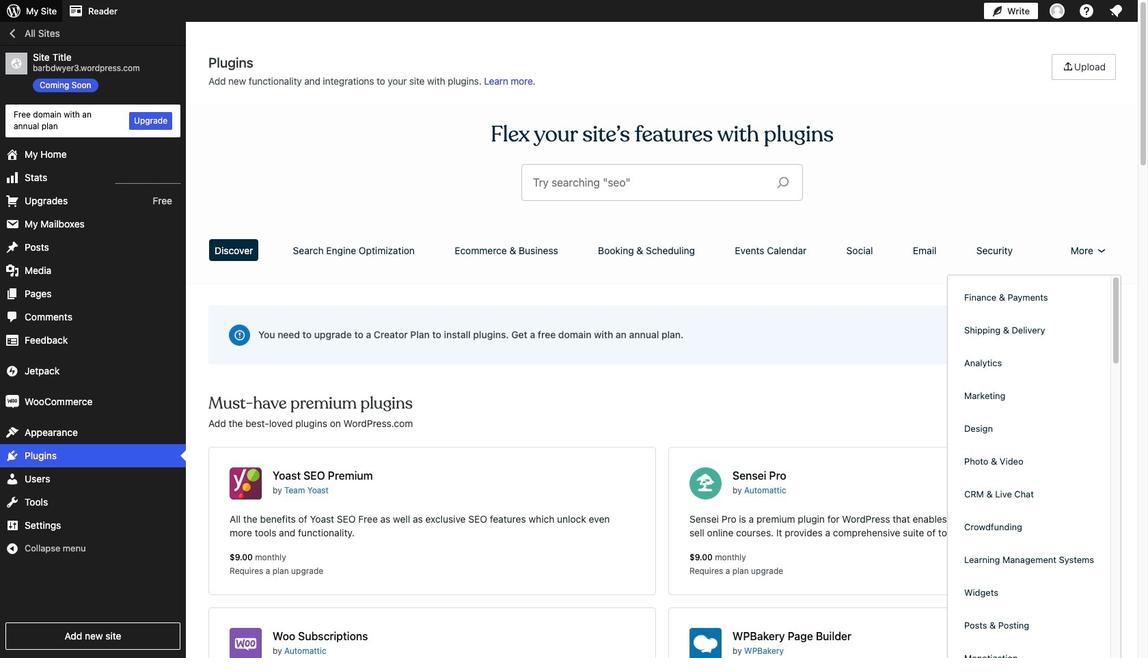 Task type: locate. For each thing, give the bounding box(es) containing it.
1 img image from the top
[[5, 364, 19, 378]]

1 vertical spatial img image
[[5, 395, 19, 409]]

plugin icon image
[[230, 468, 262, 500], [690, 468, 722, 500], [230, 628, 262, 659], [690, 628, 722, 659]]

img image
[[5, 364, 19, 378], [5, 395, 19, 409]]

help image
[[1079, 3, 1095, 19]]

main content
[[204, 54, 1121, 659]]

group
[[954, 281, 1106, 659]]

2 img image from the top
[[5, 395, 19, 409]]

my profile image
[[1050, 3, 1065, 18]]

0 vertical spatial img image
[[5, 364, 19, 378]]

None search field
[[522, 165, 803, 200]]

highest hourly views 0 image
[[116, 175, 181, 184]]



Task type: vqa. For each thing, say whether or not it's contained in the screenshot.
"Reader" on the left of the page
no



Task type: describe. For each thing, give the bounding box(es) containing it.
manage your notifications image
[[1108, 3, 1125, 19]]

Search search field
[[533, 165, 767, 200]]



